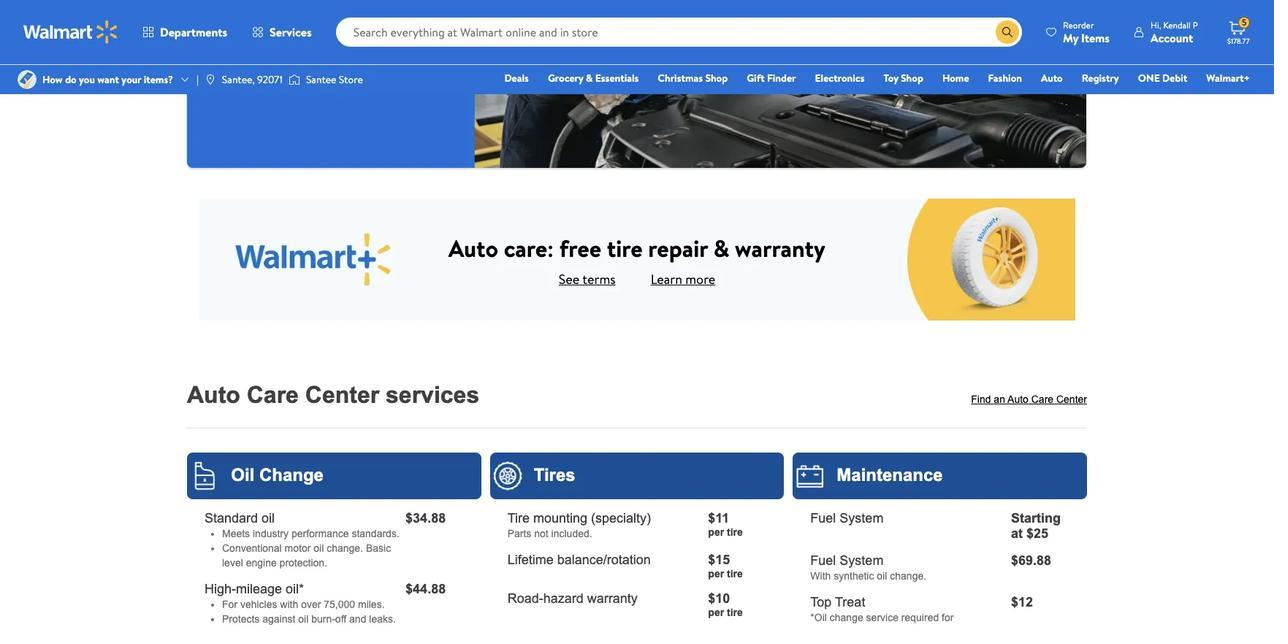 Task type: vqa. For each thing, say whether or not it's contained in the screenshot.
Creative Hobbies link
no



Task type: describe. For each thing, give the bounding box(es) containing it.
walmart image
[[23, 20, 118, 44]]

shop for christmas shop
[[706, 71, 728, 86]]

home link
[[936, 70, 976, 86]]

fashion
[[989, 71, 1023, 86]]

see terms link
[[559, 270, 616, 289]]

repair
[[649, 232, 708, 264]]

auto care: free tire repair & warranty
[[449, 232, 826, 264]]

92071
[[257, 72, 283, 87]]

Walmart Site-Wide search field
[[336, 18, 1023, 47]]

gift finder link
[[741, 70, 803, 86]]

 image for santee, 92071
[[205, 74, 216, 86]]

care:
[[504, 232, 554, 264]]

santee, 92071
[[222, 72, 283, 87]]

more
[[686, 270, 716, 289]]

how
[[42, 72, 63, 87]]

kendall
[[1164, 19, 1192, 31]]

do
[[65, 72, 77, 87]]

electronics
[[816, 71, 865, 86]]

free
[[560, 232, 602, 264]]

tire
[[607, 232, 643, 264]]

terms
[[583, 270, 616, 289]]

christmas shop link
[[652, 70, 735, 86]]

santee store
[[306, 72, 363, 87]]

want
[[97, 72, 119, 87]]

|
[[197, 72, 199, 87]]

deals
[[505, 71, 529, 86]]

learn more link
[[651, 270, 716, 289]]

you
[[79, 72, 95, 87]]

walmart+
[[1207, 71, 1251, 86]]

1 vertical spatial &
[[714, 232, 730, 264]]

account
[[1151, 30, 1194, 46]]

gift
[[747, 71, 765, 86]]

deals link
[[498, 70, 536, 86]]

0 vertical spatial &
[[586, 71, 593, 86]]

grocery
[[548, 71, 584, 86]]

5
[[1243, 16, 1248, 29]]

5 $178.77
[[1228, 16, 1251, 46]]

grocery & essentials link
[[542, 70, 646, 86]]

auto link
[[1035, 70, 1070, 86]]

walmart+ link
[[1201, 70, 1257, 86]]

santee
[[306, 72, 337, 87]]

christmas shop
[[658, 71, 728, 86]]

hi, kendall p account
[[1151, 19, 1199, 46]]



Task type: locate. For each thing, give the bounding box(es) containing it.
auto left care:
[[449, 232, 499, 264]]

shop right toy
[[901, 71, 924, 86]]

learn
[[651, 270, 683, 289]]

services
[[270, 24, 312, 40]]

one
[[1139, 71, 1161, 86]]

shop right "christmas" at the right top of the page
[[706, 71, 728, 86]]

auto for auto
[[1042, 71, 1063, 86]]

hi,
[[1151, 19, 1162, 31]]

electronics link
[[809, 70, 872, 86]]

$178.77
[[1228, 36, 1251, 46]]

1 vertical spatial auto
[[449, 232, 499, 264]]

0 horizontal spatial shop
[[706, 71, 728, 86]]

store
[[339, 72, 363, 87]]

items
[[1082, 30, 1110, 46]]

free tire repair & warranty image
[[199, 197, 1076, 323]]

1 horizontal spatial shop
[[901, 71, 924, 86]]

reorder
[[1064, 19, 1095, 31]]

toy
[[884, 71, 899, 86]]

learn more
[[651, 270, 716, 289]]

auto right fashion
[[1042, 71, 1063, 86]]

0 horizontal spatial auto
[[449, 232, 499, 264]]

toy shop link
[[878, 70, 931, 86]]

one debit
[[1139, 71, 1188, 86]]

p
[[1194, 19, 1199, 31]]

 image
[[18, 70, 37, 89], [205, 74, 216, 86]]

departments
[[160, 24, 227, 40]]

registry link
[[1076, 70, 1126, 86]]

grocery & essentials
[[548, 71, 639, 86]]

see terms
[[559, 270, 616, 289]]

reorder my items
[[1064, 19, 1110, 46]]

toy shop
[[884, 71, 924, 86]]

0 vertical spatial auto
[[1042, 71, 1063, 86]]

& right grocery
[[586, 71, 593, 86]]

finder
[[768, 71, 797, 86]]

departments button
[[130, 15, 240, 50]]

1 shop from the left
[[706, 71, 728, 86]]

 image for how do you want your items?
[[18, 70, 37, 89]]

gift finder
[[747, 71, 797, 86]]

2 shop from the left
[[901, 71, 924, 86]]

auto inside 'auto' link
[[1042, 71, 1063, 86]]

1 horizontal spatial &
[[714, 232, 730, 264]]

 image left how
[[18, 70, 37, 89]]

Search search field
[[336, 18, 1023, 47]]

& up more
[[714, 232, 730, 264]]

my
[[1064, 30, 1079, 46]]

warranty
[[736, 232, 826, 264]]

fashion link
[[982, 70, 1029, 86]]

auto
[[1042, 71, 1063, 86], [449, 232, 499, 264]]

debit
[[1163, 71, 1188, 86]]

shop
[[706, 71, 728, 86], [901, 71, 924, 86]]

 image
[[289, 72, 300, 87]]

registry
[[1082, 71, 1120, 86]]

0 horizontal spatial  image
[[18, 70, 37, 89]]

home
[[943, 71, 970, 86]]

your
[[122, 72, 141, 87]]

essentials
[[596, 71, 639, 86]]

&
[[586, 71, 593, 86], [714, 232, 730, 264]]

 image right |
[[205, 74, 216, 86]]

one debit link
[[1132, 70, 1195, 86]]

1 horizontal spatial auto
[[1042, 71, 1063, 86]]

1 horizontal spatial  image
[[205, 74, 216, 86]]

santee,
[[222, 72, 255, 87]]

shop for toy shop
[[901, 71, 924, 86]]

see
[[559, 270, 580, 289]]

services button
[[240, 15, 324, 50]]

0 horizontal spatial &
[[586, 71, 593, 86]]

items?
[[144, 72, 173, 87]]

christmas
[[658, 71, 703, 86]]

auto for auto care: free tire repair & warranty
[[449, 232, 499, 264]]

search icon image
[[1002, 26, 1014, 38]]

how do you want your items?
[[42, 72, 173, 87]]



